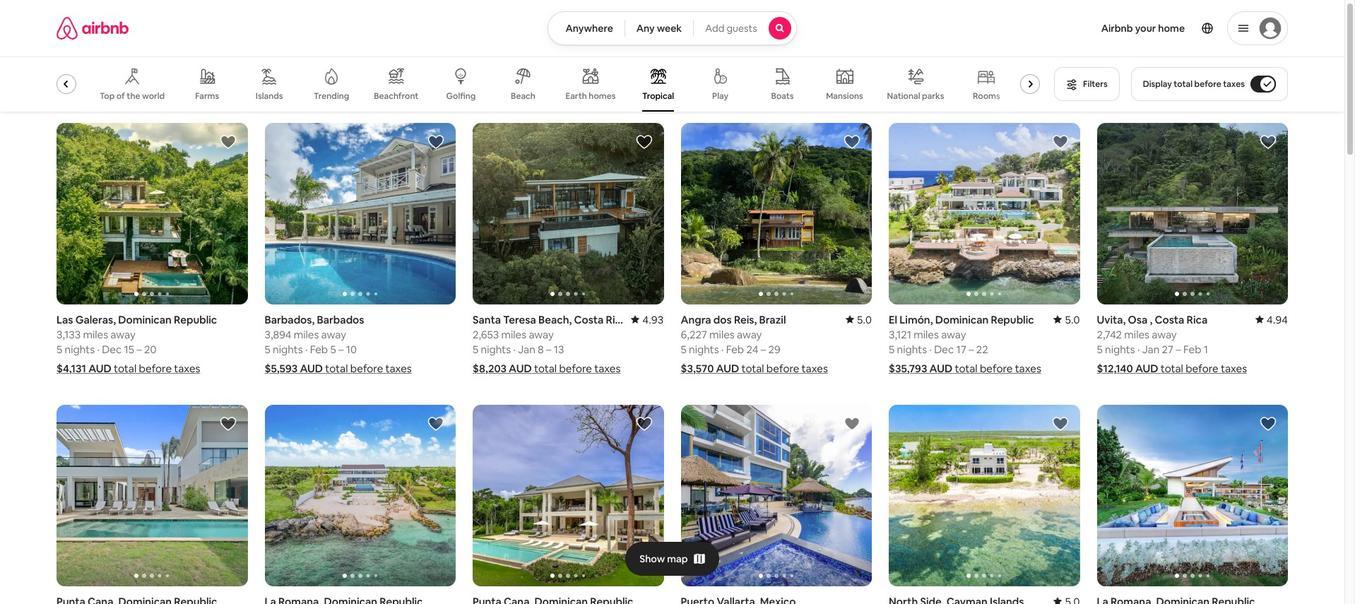 Task type: describe. For each thing, give the bounding box(es) containing it.
– inside "angra dos reis, brazil 6,227 miles away 5 nights · feb 24 – 29 $3,570 aud total before taxes"
[[761, 343, 766, 356]]

uvita,
[[1098, 313, 1126, 327]]

add to wishlist: santa teresa beach, costa rica image
[[636, 134, 653, 151]]

anywhere
[[566, 22, 613, 35]]

· inside the uvita, osa , costa rica 2,742 miles away 5 nights · jan 27 – feb 1 $12,140 aud total before taxes
[[1138, 343, 1141, 356]]

mansions
[[827, 90, 864, 102]]

show map button
[[626, 542, 719, 576]]

add guests button
[[694, 11, 797, 45]]

add to wishlist: barbados, barbados image
[[428, 134, 445, 151]]

before inside el limón, dominican republic 3,121 miles away 5 nights · dec 17 – 22 $35,793 aud total before taxes
[[980, 362, 1013, 375]]

dominican for 17
[[936, 313, 989, 327]]

13
[[554, 343, 565, 356]]

before inside "angra dos reis, brazil 6,227 miles away 5 nights · feb 24 – 29 $3,570 aud total before taxes"
[[767, 362, 800, 375]]

guests
[[727, 22, 758, 35]]

2 5 from the left
[[265, 343, 271, 356]]

– inside barbados, barbados 3,894 miles away 5 nights · feb 5 – 10 $5,593 aud total before taxes
[[339, 343, 344, 356]]

miles inside barbados, barbados 3,894 miles away 5 nights · feb 5 – 10 $5,593 aud total before taxes
[[294, 328, 319, 341]]

$8,203 aud
[[473, 362, 532, 375]]

barbados, barbados 3,894 miles away 5 nights · feb 5 – 10 $5,593 aud total before taxes
[[265, 313, 412, 375]]

trending
[[314, 90, 349, 102]]

limón,
[[900, 313, 934, 327]]

· inside "angra dos reis, brazil 6,227 miles away 5 nights · feb 24 – 29 $3,570 aud total before taxes"
[[722, 343, 724, 356]]

el
[[889, 313, 898, 327]]

total inside "angra dos reis, brazil 6,227 miles away 5 nights · feb 24 – 29 $3,570 aud total before taxes"
[[742, 362, 765, 375]]

display total before taxes
[[1144, 78, 1246, 90]]

play
[[713, 90, 729, 102]]

1 add to wishlist: la romana, dominican republic image from the left
[[428, 416, 445, 433]]

10
[[346, 343, 357, 356]]

5.0 for angra dos reis, brazil 6,227 miles away 5 nights · feb 24 – 29 $3,570 aud total before taxes
[[857, 313, 872, 327]]

nights inside barbados, barbados 3,894 miles away 5 nights · feb 5 – 10 $5,593 aud total before taxes
[[273, 343, 303, 356]]

airbnb
[[1102, 22, 1134, 35]]

taxes inside el limón, dominican republic 3,121 miles away 5 nights · dec 17 – 22 $35,793 aud total before taxes
[[1016, 362, 1042, 375]]

osa
[[1129, 313, 1148, 327]]

24
[[747, 343, 759, 356]]

national
[[888, 90, 921, 102]]

anywhere button
[[548, 11, 626, 45]]

– inside the uvita, osa , costa rica 2,742 miles away 5 nights · jan 27 – feb 1 $12,140 aud total before taxes
[[1177, 343, 1182, 356]]

4.94 out of 5 average rating image
[[1256, 313, 1289, 327]]

las galeras, dominican republic 3,133 miles away 5 nights · dec 15 – 20 $4,131 aud total before taxes
[[57, 313, 217, 375]]

5.0 for el limón, dominican republic 3,121 miles away 5 nights · dec 17 – 22 $35,793 aud total before taxes
[[1065, 313, 1081, 327]]

top of the world
[[100, 90, 165, 102]]

any
[[637, 22, 655, 35]]

display
[[1144, 78, 1173, 90]]

costa
[[1156, 313, 1185, 327]]

boats
[[772, 90, 794, 102]]

5 inside "angra dos reis, brazil 6,227 miles away 5 nights · feb 24 – 29 $3,570 aud total before taxes"
[[681, 343, 687, 356]]

jan inside 2,653 miles away 5 nights · jan 8 – 13 $8,203 aud total before taxes
[[518, 343, 536, 356]]

barbados,
[[265, 313, 315, 327]]

miles inside el limón, dominican republic 3,121 miles away 5 nights · dec 17 – 22 $35,793 aud total before taxes
[[914, 328, 939, 341]]

feb inside barbados, barbados 3,894 miles away 5 nights · feb 5 – 10 $5,593 aud total before taxes
[[310, 343, 328, 356]]

galeras,
[[75, 313, 116, 327]]

before inside the las galeras, dominican republic 3,133 miles away 5 nights · dec 15 – 20 $4,131 aud total before taxes
[[139, 362, 172, 375]]

barbados
[[317, 313, 364, 327]]

· inside el limón, dominican republic 3,121 miles away 5 nights · dec 17 – 22 $35,793 aud total before taxes
[[930, 343, 932, 356]]

el limón, dominican republic 3,121 miles away 5 nights · dec 17 – 22 $35,793 aud total before taxes
[[889, 313, 1042, 375]]

dos
[[714, 313, 732, 327]]

nights inside 2,653 miles away 5 nights · jan 8 – 13 $8,203 aud total before taxes
[[481, 343, 511, 356]]

airbnb your home
[[1102, 22, 1186, 35]]

taxes inside the uvita, osa , costa rica 2,742 miles away 5 nights · jan 27 – feb 1 $12,140 aud total before taxes
[[1222, 362, 1248, 375]]

nights inside el limón, dominican republic 3,121 miles away 5 nights · dec 17 – 22 $35,793 aud total before taxes
[[897, 343, 928, 356]]

total inside el limón, dominican republic 3,121 miles away 5 nights · dec 17 – 22 $35,793 aud total before taxes
[[955, 362, 978, 375]]

before inside 2,653 miles away 5 nights · jan 8 – 13 $8,203 aud total before taxes
[[559, 362, 592, 375]]

dec for $4,131 aud
[[102, 343, 122, 356]]

,
[[1151, 313, 1153, 327]]

angra
[[681, 313, 712, 327]]

luxe
[[48, 90, 67, 102]]

5 inside the uvita, osa , costa rica 2,742 miles away 5 nights · jan 27 – feb 1 $12,140 aud total before taxes
[[1098, 343, 1103, 356]]

· inside 2,653 miles away 5 nights · jan 8 – 13 $8,203 aud total before taxes
[[514, 343, 516, 356]]

group containing national parks
[[37, 57, 1046, 112]]

total right display
[[1174, 78, 1193, 90]]

2 add to wishlist: la romana, dominican republic image from the left
[[1260, 416, 1277, 433]]

week
[[657, 22, 682, 35]]

homes
[[589, 90, 616, 102]]

total inside the uvita, osa , costa rica 2,742 miles away 5 nights · jan 27 – feb 1 $12,140 aud total before taxes
[[1161, 362, 1184, 375]]

· inside barbados, barbados 3,894 miles away 5 nights · feb 5 – 10 $5,593 aud total before taxes
[[305, 343, 308, 356]]

add to wishlist: puerto vallarta, mexico image
[[844, 416, 861, 433]]

dec for $35,793 aud
[[935, 343, 954, 356]]

29
[[769, 343, 781, 356]]

filters button
[[1055, 67, 1120, 101]]

rica
[[1187, 313, 1208, 327]]

before inside barbados, barbados 3,894 miles away 5 nights · feb 5 – 10 $5,593 aud total before taxes
[[350, 362, 383, 375]]

15
[[124, 343, 134, 356]]

2,653 miles away 5 nights · jan 8 – 13 $8,203 aud total before taxes
[[473, 328, 621, 375]]

5 inside 2,653 miles away 5 nights · jan 8 – 13 $8,203 aud total before taxes
[[473, 343, 479, 356]]

$12,140 aud
[[1098, 362, 1159, 375]]



Task type: locate. For each thing, give the bounding box(es) containing it.
1 horizontal spatial dominican
[[936, 313, 989, 327]]

4 – from the left
[[761, 343, 766, 356]]

1 5.0 from the left
[[857, 313, 872, 327]]

add to wishlist: punta cana, dominican republic image
[[220, 416, 236, 433]]

5.0 out of 5 average rating image left el
[[846, 313, 872, 327]]

taxes inside 2,653 miles away 5 nights · jan 8 – 13 $8,203 aud total before taxes
[[595, 362, 621, 375]]

2 republic from the left
[[992, 313, 1035, 327]]

away inside the uvita, osa , costa rica 2,742 miles away 5 nights · jan 27 – feb 1 $12,140 aud total before taxes
[[1153, 328, 1178, 341]]

1 nights from the left
[[65, 343, 95, 356]]

republic inside el limón, dominican republic 3,121 miles away 5 nights · dec 17 – 22 $35,793 aud total before taxes
[[992, 313, 1035, 327]]

5 inside the las galeras, dominican republic 3,133 miles away 5 nights · dec 15 – 20 $4,131 aud total before taxes
[[57, 343, 62, 356]]

dominican up 20
[[118, 313, 172, 327]]

before inside the uvita, osa , costa rica 2,742 miles away 5 nights · jan 27 – feb 1 $12,140 aud total before taxes
[[1186, 362, 1219, 375]]

4 nights from the left
[[689, 343, 719, 356]]

away
[[111, 328, 136, 341], [321, 328, 346, 341], [529, 328, 554, 341], [737, 328, 762, 341], [942, 328, 967, 341], [1153, 328, 1178, 341]]

4 5 from the left
[[473, 343, 479, 356]]

miles inside 2,653 miles away 5 nights · jan 8 – 13 $8,203 aud total before taxes
[[502, 328, 527, 341]]

feb up $5,593 aud
[[310, 343, 328, 356]]

add to wishlist: la romana, dominican republic image
[[428, 416, 445, 433], [1260, 416, 1277, 433]]

away up 15
[[111, 328, 136, 341]]

– right 8
[[547, 343, 552, 356]]

1
[[1204, 343, 1209, 356]]

total down 27 on the right of page
[[1161, 362, 1184, 375]]

$35,793 aud
[[889, 362, 953, 375]]

miles down limón,
[[914, 328, 939, 341]]

6 – from the left
[[1177, 343, 1182, 356]]

1 away from the left
[[111, 328, 136, 341]]

brazil
[[760, 313, 786, 327]]

dominican for 15
[[118, 313, 172, 327]]

4.93 out of 5 average rating image
[[631, 313, 664, 327]]

farms
[[195, 90, 219, 102]]

22
[[977, 343, 989, 356]]

miles inside the las galeras, dominican republic 3,133 miles away 5 nights · dec 15 – 20 $4,131 aud total before taxes
[[83, 328, 108, 341]]

miles down dos
[[710, 328, 735, 341]]

nights inside "angra dos reis, brazil 6,227 miles away 5 nights · feb 24 – 29 $3,570 aud total before taxes"
[[689, 343, 719, 356]]

none search field containing anywhere
[[548, 11, 797, 45]]

2 miles from the left
[[294, 328, 319, 341]]

0 horizontal spatial add to wishlist: la romana, dominican republic image
[[428, 416, 445, 433]]

nights inside the uvita, osa , costa rica 2,742 miles away 5 nights · jan 27 – feb 1 $12,140 aud total before taxes
[[1106, 343, 1136, 356]]

away inside barbados, barbados 3,894 miles away 5 nights · feb 5 – 10 $5,593 aud total before taxes
[[321, 328, 346, 341]]

map
[[668, 553, 688, 566]]

– left 10
[[339, 343, 344, 356]]

–
[[137, 343, 142, 356], [339, 343, 344, 356], [547, 343, 552, 356], [761, 343, 766, 356], [969, 343, 975, 356], [1177, 343, 1182, 356]]

earth
[[566, 90, 587, 102]]

miles inside the uvita, osa , costa rica 2,742 miles away 5 nights · jan 27 – feb 1 $12,140 aud total before taxes
[[1125, 328, 1150, 341]]

6 nights from the left
[[1106, 343, 1136, 356]]

6 5 from the left
[[889, 343, 895, 356]]

– right 15
[[137, 343, 142, 356]]

earth homes
[[566, 90, 616, 102]]

feb
[[310, 343, 328, 356], [727, 343, 745, 356], [1184, 343, 1202, 356]]

1 horizontal spatial 5.0
[[1065, 313, 1081, 327]]

5 down 3,894
[[265, 343, 271, 356]]

3 – from the left
[[547, 343, 552, 356]]

1 miles from the left
[[83, 328, 108, 341]]

golfing
[[446, 90, 476, 102]]

5 miles from the left
[[914, 328, 939, 341]]

nights down 6,227
[[689, 343, 719, 356]]

2 horizontal spatial feb
[[1184, 343, 1202, 356]]

0 horizontal spatial feb
[[310, 343, 328, 356]]

any week
[[637, 22, 682, 35]]

total inside 2,653 miles away 5 nights · jan 8 – 13 $8,203 aud total before taxes
[[534, 362, 557, 375]]

away down barbados
[[321, 328, 346, 341]]

27
[[1163, 343, 1174, 356]]

republic
[[174, 313, 217, 327], [992, 313, 1035, 327]]

dec
[[102, 343, 122, 356], [935, 343, 954, 356]]

1 horizontal spatial republic
[[992, 313, 1035, 327]]

add to wishlist: punta cana, dominican republic image
[[636, 416, 653, 433]]

parks
[[923, 90, 945, 102]]

2 feb from the left
[[727, 343, 745, 356]]

miles
[[83, 328, 108, 341], [294, 328, 319, 341], [502, 328, 527, 341], [710, 328, 735, 341], [914, 328, 939, 341], [1125, 328, 1150, 341]]

· up $35,793 aud
[[930, 343, 932, 356]]

dec left 17
[[935, 343, 954, 356]]

5.0 left el
[[857, 313, 872, 327]]

before down 10
[[350, 362, 383, 375]]

5 · from the left
[[930, 343, 932, 356]]

total inside barbados, barbados 3,894 miles away 5 nights · feb 5 – 10 $5,593 aud total before taxes
[[325, 362, 348, 375]]

republic for las galeras, dominican republic 3,133 miles away 5 nights · dec 15 – 20 $4,131 aud total before taxes
[[174, 313, 217, 327]]

1 feb from the left
[[310, 343, 328, 356]]

5.0 out of 5 average rating image
[[1054, 595, 1081, 604]]

3,121
[[889, 328, 912, 341]]

dominican inside el limón, dominican republic 3,121 miles away 5 nights · dec 17 – 22 $35,793 aud total before taxes
[[936, 313, 989, 327]]

miles down galeras,
[[83, 328, 108, 341]]

miles down barbados,
[[294, 328, 319, 341]]

– inside the las galeras, dominican republic 3,133 miles away 5 nights · dec 15 – 20 $4,131 aud total before taxes
[[137, 343, 142, 356]]

2,653
[[473, 328, 499, 341]]

1 dominican from the left
[[118, 313, 172, 327]]

2 away from the left
[[321, 328, 346, 341]]

5 – from the left
[[969, 343, 975, 356]]

the
[[127, 90, 140, 102]]

total down 8
[[534, 362, 557, 375]]

show
[[640, 553, 665, 566]]

2 · from the left
[[305, 343, 308, 356]]

0 horizontal spatial 5.0 out of 5 average rating image
[[846, 313, 872, 327]]

feb inside "angra dos reis, brazil 6,227 miles away 5 nights · feb 24 – 29 $3,570 aud total before taxes"
[[727, 343, 745, 356]]

nights inside the las galeras, dominican republic 3,133 miles away 5 nights · dec 15 – 20 $4,131 aud total before taxes
[[65, 343, 95, 356]]

· inside the las galeras, dominican republic 3,133 miles away 5 nights · dec 15 – 20 $4,131 aud total before taxes
[[97, 343, 100, 356]]

2 5.0 out of 5 average rating image from the left
[[1054, 313, 1081, 327]]

world
[[142, 90, 165, 102]]

jan inside the uvita, osa , costa rica 2,742 miles away 5 nights · jan 27 – feb 1 $12,140 aud total before taxes
[[1143, 343, 1160, 356]]

filters
[[1084, 78, 1108, 90]]

5 down "2,742"
[[1098, 343, 1103, 356]]

1 horizontal spatial jan
[[1143, 343, 1160, 356]]

3 nights from the left
[[481, 343, 511, 356]]

taxes
[[1224, 78, 1246, 90], [174, 362, 200, 375], [386, 362, 412, 375], [595, 362, 621, 375], [802, 362, 828, 375], [1016, 362, 1042, 375], [1222, 362, 1248, 375]]

dominican up 17
[[936, 313, 989, 327]]

2 dominican from the left
[[936, 313, 989, 327]]

dec inside the las galeras, dominican republic 3,133 miles away 5 nights · dec 15 – 20 $4,131 aud total before taxes
[[102, 343, 122, 356]]

uvita, osa , costa rica 2,742 miles away 5 nights · jan 27 – feb 1 $12,140 aud total before taxes
[[1098, 313, 1248, 375]]

3,894
[[265, 328, 292, 341]]

1 · from the left
[[97, 343, 100, 356]]

dominican inside the las galeras, dominican republic 3,133 miles away 5 nights · dec 15 – 20 $4,131 aud total before taxes
[[118, 313, 172, 327]]

None search field
[[548, 11, 797, 45]]

republic inside the las galeras, dominican republic 3,133 miles away 5 nights · dec 15 – 20 $4,131 aud total before taxes
[[174, 313, 217, 327]]

nights down "2,653"
[[481, 343, 511, 356]]

before down 20
[[139, 362, 172, 375]]

5 left 10
[[330, 343, 336, 356]]

jan left 27 on the right of page
[[1143, 343, 1160, 356]]

2 5.0 from the left
[[1065, 313, 1081, 327]]

taxes inside "angra dos reis, brazil 6,227 miles away 5 nights · feb 24 – 29 $3,570 aud total before taxes"
[[802, 362, 828, 375]]

taxes inside barbados, barbados 3,894 miles away 5 nights · feb 5 – 10 $5,593 aud total before taxes
[[386, 362, 412, 375]]

rooms
[[973, 90, 1001, 102]]

2 – from the left
[[339, 343, 344, 356]]

– inside el limón, dominican republic 3,121 miles away 5 nights · dec 17 – 22 $35,793 aud total before taxes
[[969, 343, 975, 356]]

2 nights from the left
[[273, 343, 303, 356]]

top
[[100, 90, 115, 102]]

6,227
[[681, 328, 708, 341]]

airbnb your home link
[[1093, 13, 1194, 43]]

nights
[[65, 343, 95, 356], [273, 343, 303, 356], [481, 343, 511, 356], [689, 343, 719, 356], [897, 343, 928, 356], [1106, 343, 1136, 356]]

· up $12,140 aud
[[1138, 343, 1141, 356]]

before right display
[[1195, 78, 1222, 90]]

8
[[538, 343, 544, 356]]

· up $8,203 aud
[[514, 343, 516, 356]]

profile element
[[814, 0, 1289, 57]]

nights down 3,121
[[897, 343, 928, 356]]

5 inside el limón, dominican republic 3,121 miles away 5 nights · dec 17 – 22 $35,793 aud total before taxes
[[889, 343, 895, 356]]

6 miles from the left
[[1125, 328, 1150, 341]]

– right 27 on the right of page
[[1177, 343, 1182, 356]]

total down 10
[[325, 362, 348, 375]]

0 horizontal spatial republic
[[174, 313, 217, 327]]

away inside "angra dos reis, brazil 6,227 miles away 5 nights · feb 24 – 29 $3,570 aud total before taxes"
[[737, 328, 762, 341]]

tropical
[[643, 90, 675, 102]]

3,133
[[57, 328, 81, 341]]

5 nights from the left
[[897, 343, 928, 356]]

away up 27 on the right of page
[[1153, 328, 1178, 341]]

feb left 1
[[1184, 343, 1202, 356]]

17
[[957, 343, 967, 356]]

total down 17
[[955, 362, 978, 375]]

away up 8
[[529, 328, 554, 341]]

1 horizontal spatial feb
[[727, 343, 745, 356]]

3 · from the left
[[514, 343, 516, 356]]

5.0 out of 5 average rating image
[[846, 313, 872, 327], [1054, 313, 1081, 327]]

– right 24
[[761, 343, 766, 356]]

total inside the las galeras, dominican republic 3,133 miles away 5 nights · dec 15 – 20 $4,131 aud total before taxes
[[114, 362, 137, 375]]

islands
[[256, 90, 283, 102]]

5
[[57, 343, 62, 356], [265, 343, 271, 356], [330, 343, 336, 356], [473, 343, 479, 356], [681, 343, 687, 356], [889, 343, 895, 356], [1098, 343, 1103, 356]]

away inside el limón, dominican republic 3,121 miles away 5 nights · dec 17 – 22 $35,793 aud total before taxes
[[942, 328, 967, 341]]

$5,593 aud
[[265, 362, 323, 375]]

dominican
[[118, 313, 172, 327], [936, 313, 989, 327]]

jan
[[518, 343, 536, 356], [1143, 343, 1160, 356]]

away inside the las galeras, dominican republic 3,133 miles away 5 nights · dec 15 – 20 $4,131 aud total before taxes
[[111, 328, 136, 341]]

show map
[[640, 553, 688, 566]]

miles down osa
[[1125, 328, 1150, 341]]

1 horizontal spatial 5.0 out of 5 average rating image
[[1054, 313, 1081, 327]]

5.0
[[857, 313, 872, 327], [1065, 313, 1081, 327]]

of
[[117, 90, 125, 102]]

– right 17
[[969, 343, 975, 356]]

before down 1
[[1186, 362, 1219, 375]]

5 down 3,121
[[889, 343, 895, 356]]

· up $4,131 aud
[[97, 343, 100, 356]]

2 dec from the left
[[935, 343, 954, 356]]

3 miles from the left
[[502, 328, 527, 341]]

group
[[37, 57, 1046, 112], [57, 123, 248, 305], [265, 123, 456, 305], [473, 123, 664, 305], [681, 123, 872, 305], [889, 123, 1081, 305], [1098, 123, 1289, 305], [57, 405, 248, 587], [265, 405, 456, 587], [473, 405, 664, 587], [681, 405, 872, 587], [889, 405, 1081, 587], [1098, 405, 1289, 587]]

republic for el limón, dominican republic 3,121 miles away 5 nights · dec 17 – 22 $35,793 aud total before taxes
[[992, 313, 1035, 327]]

5 down 3,133
[[57, 343, 62, 356]]

feb left 24
[[727, 343, 745, 356]]

away up 17
[[942, 328, 967, 341]]

$4,131 aud
[[57, 362, 112, 375]]

jan left 8
[[518, 343, 536, 356]]

1 horizontal spatial add to wishlist: la romana, dominican republic image
[[1260, 416, 1277, 433]]

5 5 from the left
[[681, 343, 687, 356]]

0 horizontal spatial 5.0
[[857, 313, 872, 327]]

miles inside "angra dos reis, brazil 6,227 miles away 5 nights · feb 24 – 29 $3,570 aud total before taxes"
[[710, 328, 735, 341]]

1 jan from the left
[[518, 343, 536, 356]]

home
[[1159, 22, 1186, 35]]

nights down 3,894
[[273, 343, 303, 356]]

angra dos reis, brazil 6,227 miles away 5 nights · feb 24 – 29 $3,570 aud total before taxes
[[681, 313, 828, 375]]

5.0 left uvita,
[[1065, 313, 1081, 327]]

0 horizontal spatial jan
[[518, 343, 536, 356]]

2 jan from the left
[[1143, 343, 1160, 356]]

0 horizontal spatial dominican
[[118, 313, 172, 327]]

add to wishlist: north side, cayman islands image
[[1052, 416, 1069, 433]]

6 away from the left
[[1153, 328, 1178, 341]]

before down 29
[[767, 362, 800, 375]]

nights down "2,742"
[[1106, 343, 1136, 356]]

add to wishlist: las galeras, dominican republic image
[[220, 134, 236, 151]]

6 · from the left
[[1138, 343, 1141, 356]]

total down 24
[[742, 362, 765, 375]]

dec left 15
[[102, 343, 122, 356]]

·
[[97, 343, 100, 356], [305, 343, 308, 356], [514, 343, 516, 356], [722, 343, 724, 356], [930, 343, 932, 356], [1138, 343, 1141, 356]]

before down 13
[[559, 362, 592, 375]]

1 5 from the left
[[57, 343, 62, 356]]

dec inside el limón, dominican republic 3,121 miles away 5 nights · dec 17 – 22 $35,793 aud total before taxes
[[935, 343, 954, 356]]

beach
[[511, 90, 536, 102]]

7 5 from the left
[[1098, 343, 1103, 356]]

5.0 out of 5 average rating image for angra dos reis, brazil 6,227 miles away 5 nights · feb 24 – 29 $3,570 aud total before taxes
[[846, 313, 872, 327]]

5.0 out of 5 average rating image for el limón, dominican republic 3,121 miles away 5 nights · dec 17 – 22 $35,793 aud total before taxes
[[1054, 313, 1081, 327]]

· up $5,593 aud
[[305, 343, 308, 356]]

reis,
[[734, 313, 757, 327]]

1 – from the left
[[137, 343, 142, 356]]

4.94
[[1267, 313, 1289, 327]]

away inside 2,653 miles away 5 nights · jan 8 – 13 $8,203 aud total before taxes
[[529, 328, 554, 341]]

3 away from the left
[[529, 328, 554, 341]]

1 republic from the left
[[174, 313, 217, 327]]

add guests
[[706, 22, 758, 35]]

add to wishlist: uvita, osa , costa rica image
[[1260, 134, 1277, 151]]

add to wishlist: el limón, dominican republic image
[[1052, 134, 1069, 151]]

5 away from the left
[[942, 328, 967, 341]]

miles right "2,653"
[[502, 328, 527, 341]]

4.93
[[643, 313, 664, 327]]

4 miles from the left
[[710, 328, 735, 341]]

2,742
[[1098, 328, 1123, 341]]

3 feb from the left
[[1184, 343, 1202, 356]]

nights down 3,133
[[65, 343, 95, 356]]

0 horizontal spatial dec
[[102, 343, 122, 356]]

your
[[1136, 22, 1157, 35]]

add to wishlist: angra dos reis, brazil image
[[844, 134, 861, 151]]

3 5 from the left
[[330, 343, 336, 356]]

total down 15
[[114, 362, 137, 375]]

taxes inside the las galeras, dominican republic 3,133 miles away 5 nights · dec 15 – 20 $4,131 aud total before taxes
[[174, 362, 200, 375]]

4 · from the left
[[722, 343, 724, 356]]

$3,570 aud
[[681, 362, 740, 375]]

5 down "2,653"
[[473, 343, 479, 356]]

– inside 2,653 miles away 5 nights · jan 8 – 13 $8,203 aud total before taxes
[[547, 343, 552, 356]]

20
[[144, 343, 157, 356]]

4 away from the left
[[737, 328, 762, 341]]

5 down 6,227
[[681, 343, 687, 356]]

any week button
[[625, 11, 694, 45]]

before down 22
[[980, 362, 1013, 375]]

las
[[57, 313, 73, 327]]

1 dec from the left
[[102, 343, 122, 356]]

feb inside the uvita, osa , costa rica 2,742 miles away 5 nights · jan 27 – feb 1 $12,140 aud total before taxes
[[1184, 343, 1202, 356]]

5.0 out of 5 average rating image left uvita,
[[1054, 313, 1081, 327]]

national parks
[[888, 90, 945, 102]]

· up $3,570 aud
[[722, 343, 724, 356]]

beachfront
[[374, 90, 419, 102]]

1 5.0 out of 5 average rating image from the left
[[846, 313, 872, 327]]

away up 24
[[737, 328, 762, 341]]

add
[[706, 22, 725, 35]]

1 horizontal spatial dec
[[935, 343, 954, 356]]



Task type: vqa. For each thing, say whether or not it's contained in the screenshot.
Airbnb,
no



